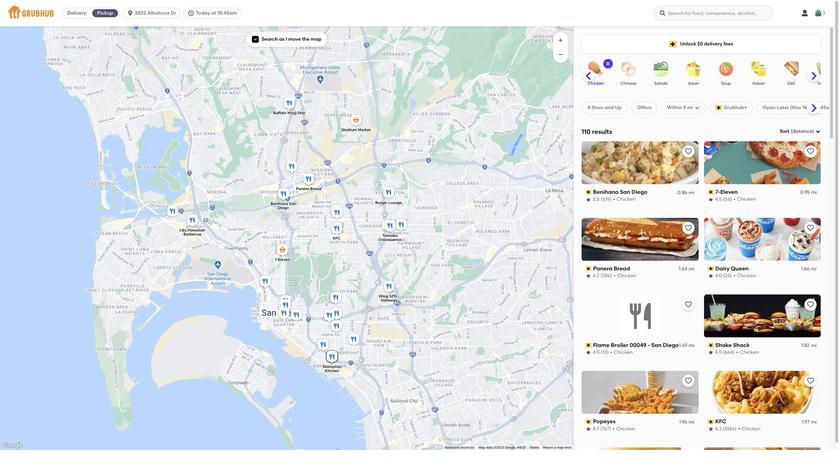 Task type: describe. For each thing, give the bounding box(es) containing it.
sonic drive-in image
[[330, 206, 344, 221]]

©2023
[[494, 446, 504, 450]]

stadium
[[342, 128, 357, 132]]

el carrito restaurant image
[[317, 338, 330, 353]]

l&l hawaiian barbecue image
[[185, 214, 199, 229]]

(1086)
[[723, 427, 737, 432]]

google image
[[2, 442, 24, 451]]

subscription pass image for 7-
[[709, 190, 715, 195]]

within 5 mi
[[668, 105, 694, 111]]

barbecue
[[183, 232, 201, 237]]

save this restaurant image for broiler
[[685, 301, 693, 309]]

to
[[776, 236, 781, 242]]

4 stars and up
[[588, 105, 622, 111]]

4.3
[[716, 427, 722, 432]]

benihana san diego image
[[277, 187, 290, 202]]

map data ©2023 google, inegi
[[479, 446, 526, 450]]

kfc image
[[330, 222, 344, 237]]

benihana san diego
[[594, 189, 648, 195]]

sort ( distance )
[[780, 129, 815, 134]]

1.64 mi
[[679, 266, 695, 272]]

2 horizontal spatial diego
[[663, 342, 679, 349]]

• for queen
[[734, 273, 736, 279]]

panera inside map region
[[296, 187, 309, 192]]

7-eleven inside map region
[[275, 258, 290, 262]]

delivery
[[705, 41, 723, 47]]

3822 albatross dr button
[[123, 8, 183, 19]]

(24)
[[724, 273, 732, 279]]

0.95 mi
[[801, 190, 817, 196]]

1 horizontal spatial 7-
[[716, 189, 721, 195]]

save this restaurant button for eleven
[[805, 146, 817, 158]]

offers
[[638, 105, 652, 111]]

italian
[[753, 81, 765, 86]]

- inside wing szn - gateway
[[398, 295, 399, 299]]

mi for queen
[[812, 266, 817, 272]]

1.96
[[680, 420, 688, 426]]

2 horizontal spatial svg image
[[801, 9, 810, 17]]

1.82 mi
[[802, 343, 817, 349]]

chicken for san
[[617, 197, 636, 202]]

kfc inside map region
[[333, 237, 341, 241]]

• chicken for bread
[[614, 273, 637, 279]]

wing inside wing szn - gateway
[[379, 295, 388, 299]]

panera bread logo image
[[582, 218, 699, 261]]

4.0 (13)
[[593, 350, 609, 356]]

chicken for queen
[[738, 273, 756, 279]]

3822
[[135, 10, 146, 16]]

san inside burger lounge benihana san diego
[[289, 202, 296, 206]]

pickup
[[97, 10, 113, 16]]

checkout
[[782, 236, 805, 242]]

save this restaurant image for queen
[[807, 224, 815, 232]]

chicken for bread
[[618, 273, 637, 279]]

la cocina de rosita image
[[323, 309, 336, 324]]

shack
[[734, 342, 750, 349]]

kfc logo image
[[704, 371, 821, 415]]

stadium market image
[[349, 113, 363, 128]]

• chicken for eleven
[[734, 197, 757, 202]]

chicken right (767)
[[617, 427, 636, 432]]

up
[[615, 105, 622, 111]]

7-eleven logo image
[[704, 141, 821, 185]]

chicken right (1086) at bottom
[[742, 427, 761, 432]]

none field containing sort
[[780, 128, 821, 135]]

(767)
[[601, 427, 611, 432]]

plus icon image
[[558, 37, 564, 44]]

• chicken for shack
[[737, 350, 759, 356]]

italian image
[[747, 62, 771, 77]]

(664)
[[724, 350, 735, 356]]

mamamia kitchen
[[323, 365, 342, 374]]

burger
[[375, 201, 388, 205]]

vegan
[[818, 81, 831, 86]]

0.95
[[801, 190, 810, 196]]

open
[[763, 105, 776, 111]]

as
[[279, 36, 285, 42]]

grubhub plus flag logo image for grubhub+
[[716, 105, 723, 111]]

save this restaurant image for eleven
[[807, 148, 815, 156]]

save this restaurant button for bread
[[683, 222, 695, 234]]

proceed to checkout button
[[735, 233, 826, 246]]

subscription pass image right 1.96 mi
[[709, 420, 715, 425]]

today at 10:45am
[[196, 10, 237, 16]]

popeyes logo image
[[582, 371, 699, 415]]

salads image
[[650, 62, 673, 77]]

fareast asian fried chicken image
[[325, 350, 339, 365]]

proceed
[[756, 236, 775, 242]]

• for broiler
[[611, 350, 613, 356]]

mamamia kitchen image
[[325, 351, 339, 366]]

chilakillers image
[[325, 350, 339, 365]]

map
[[479, 446, 486, 450]]

1.69 mi
[[680, 343, 695, 349]]

)
[[813, 129, 815, 134]]

• for bread
[[614, 273, 616, 279]]

sonic drive-in logo image
[[582, 448, 699, 451]]

hot thang! nashville hot chicken image
[[325, 350, 339, 365]]

szn
[[389, 295, 397, 299]]

• chicken for san
[[614, 197, 636, 202]]

0 vertical spatial diego
[[632, 189, 648, 195]]

0 vertical spatial wing
[[287, 111, 297, 116]]

mi for san
[[689, 190, 695, 196]]

• right (1086) at bottom
[[739, 427, 741, 432]]

flame
[[594, 342, 610, 349]]

chinese
[[621, 81, 637, 86]]

results
[[593, 128, 613, 136]]

diego inside burger lounge benihana san diego
[[278, 206, 289, 210]]

fees
[[724, 41, 734, 47]]

move
[[288, 36, 301, 42]]

delivery button
[[62, 8, 91, 19]]

report a map error link
[[544, 446, 572, 450]]

0 vertical spatial eleven
[[721, 189, 738, 195]]

sort
[[780, 129, 790, 134]]

data
[[487, 446, 493, 450]]

craft meals image
[[279, 299, 292, 314]]

• for shack
[[737, 350, 739, 356]]

dr
[[171, 10, 176, 16]]

save this restaurant image for shack
[[807, 301, 815, 309]]

main navigation navigation
[[0, 0, 835, 26]]

burger lounge benihana san diego
[[271, 201, 402, 210]]

pickup button
[[91, 8, 120, 19]]

mi for eleven
[[812, 190, 817, 196]]

search as i move the map
[[262, 36, 322, 42]]

i
[[286, 36, 287, 42]]

1.66
[[802, 266, 810, 272]]

flame broiler 00049 - san diego logo image
[[619, 295, 662, 338]]

l&l
[[180, 228, 187, 233]]

terms
[[530, 446, 540, 450]]

delivery
[[67, 10, 86, 16]]

star icon image for dairy
[[709, 274, 714, 279]]

0.86 mi
[[678, 190, 695, 196]]

4.5 (664)
[[716, 350, 735, 356]]

chicken for eleven
[[738, 197, 757, 202]]

(54)
[[724, 197, 732, 202]]

ali's chicken & waffles image
[[395, 218, 408, 233]]

1 horizontal spatial svg image
[[606, 61, 611, 67]]

star icon image for 7-
[[709, 197, 714, 202]]

buffalo wing star image
[[283, 96, 296, 111]]

minus icon image
[[558, 51, 564, 58]]

error
[[565, 446, 572, 450]]

1.69
[[680, 343, 688, 349]]

chicken down chicken image
[[588, 81, 604, 86]]

benihana san diego logo image
[[582, 141, 699, 185]]

buffalo
[[273, 111, 286, 116]]

save this restaurant button for shack
[[805, 299, 817, 311]]

mi right 1.96
[[689, 420, 695, 426]]

subscription pass image for benihana
[[586, 190, 592, 195]]

star icon image for panera
[[586, 274, 592, 279]]

3.8
[[593, 197, 600, 202]]

open later (nov 16 at 10:45am)
[[763, 105, 836, 111]]



Task type: locate. For each thing, give the bounding box(es) containing it.
7-eleven down l&l hawaiian barbecue tamales oaxaquenos
[[275, 258, 290, 262]]

1 horizontal spatial 4.0
[[716, 273, 723, 279]]

• chicken for queen
[[734, 273, 756, 279]]

subscription pass image left benihana san diego
[[586, 190, 592, 195]]

benihana up (519)
[[594, 189, 619, 195]]

• for san
[[614, 197, 615, 202]]

popeyes image
[[329, 204, 343, 219]]

at inside button
[[211, 10, 216, 16]]

10:45am
[[217, 10, 237, 16]]

0 horizontal spatial 7-eleven
[[275, 258, 290, 262]]

wing szn - gateway image
[[382, 280, 396, 295]]

0 horizontal spatial grubhub plus flag logo image
[[670, 41, 678, 47]]

great wall express image
[[277, 299, 291, 314]]

star icon image left 4.3
[[709, 427, 714, 432]]

1 vertical spatial 4.0
[[593, 350, 600, 356]]

proceed to checkout
[[756, 236, 805, 242]]

san down the benihana san diego logo
[[620, 189, 631, 195]]

l&l hawaiian barbecue tamales oaxaquenos
[[180, 228, 402, 242]]

1 horizontal spatial at
[[809, 105, 814, 111]]

inegi
[[517, 446, 526, 450]]

0 horizontal spatial svg image
[[127, 10, 134, 17]]

later
[[777, 105, 790, 111]]

eleven
[[721, 189, 738, 195], [278, 258, 290, 262]]

7 eleven image
[[276, 243, 289, 258]]

1 horizontal spatial diego
[[632, 189, 648, 195]]

1.66 mi
[[802, 266, 817, 272]]

1.96 mi
[[680, 420, 695, 426]]

star icon image left 4.5 (54)
[[709, 197, 714, 202]]

soup
[[722, 81, 732, 86]]

chicken down broiler
[[614, 350, 633, 356]]

1 horizontal spatial wing
[[379, 295, 388, 299]]

subscription pass image
[[586, 190, 592, 195], [709, 190, 715, 195], [709, 267, 715, 272], [586, 343, 592, 348], [709, 343, 715, 348], [709, 420, 715, 425]]

panera bread up (286)
[[594, 266, 631, 272]]

the melt - gaslamp, san diego image
[[277, 307, 291, 322]]

star icon image left 4.0 (13)
[[586, 350, 592, 356]]

map right a
[[557, 446, 564, 450]]

1 horizontal spatial bread
[[614, 266, 631, 272]]

1 horizontal spatial san
[[620, 189, 631, 195]]

at right today
[[211, 10, 216, 16]]

diego down benihana san diego image
[[278, 206, 289, 210]]

• right the (54)
[[734, 197, 736, 202]]

hawaiian
[[188, 228, 205, 233]]

benihana inside burger lounge benihana san diego
[[271, 202, 288, 206]]

1 horizontal spatial panera
[[594, 266, 613, 272]]

subscription pass image
[[586, 267, 592, 272], [586, 420, 592, 425]]

16
[[803, 105, 808, 111]]

san up l&l hawaiian barbecue tamales oaxaquenos
[[289, 202, 296, 206]]

subscription pass image left shake
[[709, 343, 715, 348]]

• for eleven
[[734, 197, 736, 202]]

stadium market
[[342, 128, 371, 132]]

mi
[[688, 105, 694, 111], [689, 190, 695, 196], [812, 190, 817, 196], [689, 266, 695, 272], [812, 266, 817, 272], [689, 343, 695, 349], [812, 343, 817, 349], [689, 420, 695, 426], [812, 420, 817, 426]]

3
[[823, 10, 826, 16]]

star icon image
[[586, 197, 592, 202], [709, 197, 714, 202], [586, 274, 592, 279], [709, 274, 714, 279], [586, 350, 592, 356], [709, 350, 714, 356], [586, 427, 592, 432], [709, 427, 714, 432]]

• chicken right (1086) at bottom
[[739, 427, 761, 432]]

0 vertical spatial at
[[211, 10, 216, 16]]

1 horizontal spatial map
[[557, 446, 564, 450]]

buffalo wing star
[[273, 111, 305, 116]]

star
[[298, 111, 305, 116]]

wing szn - gateway
[[379, 295, 399, 303]]

shake shack image
[[258, 275, 272, 290]]

• chicken down broiler
[[611, 350, 633, 356]]

chicken for shack
[[740, 350, 759, 356]]

bread inside map region
[[310, 187, 321, 192]]

4.7 (767)
[[593, 427, 611, 432]]

chicken down queen
[[738, 273, 756, 279]]

mi right "1.82"
[[812, 343, 817, 349]]

queen
[[732, 266, 749, 272]]

star icon image for shake
[[709, 350, 714, 356]]

0 vertical spatial grubhub plus flag logo image
[[670, 41, 678, 47]]

1 horizontal spatial kfc
[[716, 419, 727, 425]]

• chicken down the shack
[[737, 350, 759, 356]]

san right the 00049
[[652, 342, 662, 349]]

panera bread image
[[302, 172, 315, 187]]

shake
[[716, 342, 732, 349]]

1 vertical spatial at
[[809, 105, 814, 111]]

star icon image for flame
[[586, 350, 592, 356]]

1 vertical spatial grubhub plus flag logo image
[[716, 105, 723, 111]]

• chicken right the (54)
[[734, 197, 757, 202]]

star icon image left 4.7
[[586, 427, 592, 432]]

1 horizontal spatial benihana
[[594, 189, 619, 195]]

diego left 1.69
[[663, 342, 679, 349]]

(nov
[[791, 105, 802, 111]]

0 vertical spatial -
[[398, 295, 399, 299]]

kfc down 'sonic drive-in' 'icon'
[[333, 237, 341, 241]]

subscription pass image right 0.86 mi
[[709, 190, 715, 195]]

today
[[196, 10, 210, 16]]

chicken right (286)
[[618, 273, 637, 279]]

panera right benihana san diego image
[[296, 187, 309, 192]]

giorgino's image
[[329, 291, 343, 306]]

1 vertical spatial wing
[[379, 295, 388, 299]]

$0
[[698, 41, 703, 47]]

0 horizontal spatial at
[[211, 10, 216, 16]]

save this restaurant image
[[807, 148, 815, 156], [685, 224, 693, 232], [685, 301, 693, 309], [685, 378, 693, 386]]

0 horizontal spatial bread
[[310, 187, 321, 192]]

• chicken for broiler
[[611, 350, 633, 356]]

1 vertical spatial map
[[557, 446, 564, 450]]

4.5 (54)
[[716, 197, 732, 202]]

• right (24)
[[734, 273, 736, 279]]

carnitas y mariscos las morelianas image
[[330, 320, 343, 335]]

chicken for broiler
[[614, 350, 633, 356]]

panera bread right benihana san diego image
[[296, 187, 321, 192]]

eleven up the (54)
[[721, 189, 738, 195]]

0 vertical spatial 4.0
[[716, 273, 723, 279]]

0 vertical spatial panera bread
[[296, 187, 321, 192]]

popeyes
[[594, 419, 616, 425]]

0 vertical spatial kfc
[[333, 237, 341, 241]]

antojitos mexicanos del tepeyac image
[[347, 333, 361, 348]]

(286)
[[601, 273, 613, 279]]

• chicken down benihana san diego
[[614, 197, 636, 202]]

svg image inside today at 10:45am button
[[188, 10, 195, 17]]

• right the (664)
[[737, 350, 739, 356]]

subscription pass image left flame on the right bottom of page
[[586, 343, 592, 348]]

eleven inside map region
[[278, 258, 290, 262]]

unlock
[[681, 41, 697, 47]]

0 horizontal spatial panera bread
[[296, 187, 321, 192]]

4.0
[[716, 273, 723, 279], [593, 350, 600, 356]]

7-
[[716, 189, 721, 195], [275, 258, 278, 262]]

1 subscription pass image from the top
[[586, 267, 592, 272]]

1.97
[[802, 420, 810, 426]]

• chicken right (286)
[[614, 273, 637, 279]]

diego down the benihana san diego logo
[[632, 189, 648, 195]]

panera bread inside map region
[[296, 187, 321, 192]]

- right the 00049
[[648, 342, 651, 349]]

0 horizontal spatial kfc
[[333, 237, 341, 241]]

asian
[[689, 81, 700, 86]]

save this restaurant button for queen
[[805, 222, 817, 234]]

wing left star at top
[[287, 111, 297, 116]]

jack in the box image
[[381, 219, 395, 234]]

broiler
[[611, 342, 629, 349]]

diego
[[632, 189, 648, 195], [278, 206, 289, 210], [663, 342, 679, 349]]

subscription pass image for flame
[[586, 343, 592, 348]]

kfc
[[333, 237, 341, 241], [716, 419, 727, 425]]

within
[[668, 105, 683, 111]]

subscription pass image for dairy
[[709, 267, 715, 272]]

deli image
[[780, 62, 804, 77]]

mi right the 1.97
[[812, 420, 817, 426]]

dairy
[[716, 266, 730, 272]]

svg image
[[801, 9, 810, 17], [127, 10, 134, 17], [606, 61, 611, 67]]

svg image left 3822
[[127, 10, 134, 17]]

keyboard shortcuts
[[445, 446, 475, 450]]

chinese image
[[617, 62, 641, 77]]

chicken down benihana san diego
[[617, 197, 636, 202]]

frytality loaded fries image
[[325, 350, 339, 365]]

mi right "1.66"
[[812, 266, 817, 272]]

at right '16'
[[809, 105, 814, 111]]

grubhub plus flag logo image for unlock $0 delivery fees
[[670, 41, 678, 47]]

svg image left chinese image
[[606, 61, 611, 67]]

ali's chicken & waffles image
[[279, 295, 292, 310]]

2 subscription pass image from the top
[[586, 420, 592, 425]]

0 horizontal spatial 7-
[[275, 258, 278, 262]]

mi right 1.64
[[689, 266, 695, 272]]

star icon image for benihana
[[586, 197, 592, 202]]

star icon image left 4.2
[[586, 274, 592, 279]]

7- down l&l hawaiian barbecue tamales oaxaquenos
[[275, 258, 278, 262]]

1.64
[[679, 266, 688, 272]]

asian image
[[682, 62, 706, 77]]

1 vertical spatial subscription pass image
[[586, 420, 592, 425]]

• right (13)
[[611, 350, 613, 356]]

grubhub plus flag logo image left grubhub+
[[716, 105, 723, 111]]

mi right 0.95
[[812, 190, 817, 196]]

save this restaurant image for bread
[[685, 224, 693, 232]]

mi right 1.69
[[689, 343, 695, 349]]

shake shack
[[716, 342, 750, 349]]

the
[[302, 36, 310, 42]]

report
[[544, 446, 554, 450]]

110
[[582, 128, 591, 136]]

1 vertical spatial eleven
[[278, 258, 290, 262]]

gateway
[[381, 299, 398, 303]]

1 vertical spatial san
[[289, 202, 296, 206]]

shake shack logo image
[[704, 295, 821, 338]]

4.7
[[593, 427, 600, 432]]

0 horizontal spatial panera
[[296, 187, 309, 192]]

• chicken down queen
[[734, 273, 756, 279]]

flame broiler 00049 - san diego image
[[285, 160, 299, 175]]

map region
[[0, 15, 635, 451]]

Search for food, convenience, alcohol... search field
[[654, 6, 773, 21]]

star icon image left the 3.8
[[586, 197, 592, 202]]

7-eleven up the (54)
[[716, 189, 738, 195]]

eleven down l&l hawaiian barbecue tamales oaxaquenos
[[278, 258, 290, 262]]

0 horizontal spatial diego
[[278, 206, 289, 210]]

save this restaurant button for san
[[683, 146, 695, 158]]

1.82
[[802, 343, 810, 349]]

0 horizontal spatial -
[[398, 295, 399, 299]]

unlock $0 delivery fees
[[681, 41, 734, 47]]

4.0 (24)
[[716, 273, 732, 279]]

terms link
[[530, 446, 540, 450]]

tamales oaxaquenos image
[[383, 219, 397, 234]]

panera bread
[[296, 187, 321, 192], [594, 266, 631, 272]]

1 horizontal spatial eleven
[[721, 189, 738, 195]]

10:45am)
[[815, 105, 836, 111]]

mi right 5
[[688, 105, 694, 111]]

subscription pass image left dairy
[[709, 267, 715, 272]]

• right (286)
[[614, 273, 616, 279]]

subscription pass image for shake
[[709, 343, 715, 348]]

1 vertical spatial 7-eleven
[[275, 258, 290, 262]]

2 horizontal spatial san
[[652, 342, 662, 349]]

2 4.5 from the top
[[716, 350, 722, 356]]

benihana up l&l hawaiian barbecue tamales oaxaquenos
[[271, 202, 288, 206]]

chicken image
[[584, 62, 608, 77]]

2 vertical spatial san
[[652, 342, 662, 349]]

1 horizontal spatial panera bread
[[594, 266, 631, 272]]

wing left szn
[[379, 295, 388, 299]]

and
[[605, 105, 614, 111]]

(13)
[[601, 350, 609, 356]]

1 vertical spatial diego
[[278, 206, 289, 210]]

3.8 (519)
[[593, 197, 612, 202]]

•
[[614, 197, 615, 202], [734, 197, 736, 202], [614, 273, 616, 279], [734, 273, 736, 279], [611, 350, 613, 356], [737, 350, 739, 356], [613, 427, 615, 432], [739, 427, 741, 432]]

1 vertical spatial panera bread
[[594, 266, 631, 272]]

chicken right the (54)
[[738, 197, 757, 202]]

0 vertical spatial san
[[620, 189, 631, 195]]

-
[[398, 295, 399, 299], [648, 342, 651, 349]]

0 vertical spatial 7-eleven
[[716, 189, 738, 195]]

4.5 for 7-
[[716, 197, 722, 202]]

soup image
[[715, 62, 739, 77]]

4.5 for shake
[[716, 350, 722, 356]]

svg image inside 3822 albatross dr button
[[127, 10, 134, 17]]

mi for bread
[[689, 266, 695, 272]]

4.0 for flame broiler 00049 - san diego
[[593, 350, 600, 356]]

bird-n-bun: fried chicken sandwiches image
[[325, 350, 339, 365]]

the pho shop image
[[166, 205, 179, 220]]

4.0 for dairy queen
[[716, 273, 723, 279]]

svg image
[[815, 9, 823, 17], [188, 10, 195, 17], [660, 10, 667, 17], [254, 37, 258, 41], [695, 105, 700, 111], [816, 129, 821, 134]]

1 vertical spatial benihana
[[271, 202, 288, 206]]

kitchen
[[325, 369, 339, 374]]

dairy queen logo image
[[704, 218, 821, 261]]

l&l hawaiian barbecue logo image
[[704, 448, 821, 451]]

mi right 0.86
[[689, 190, 695, 196]]

1 vertical spatial 4.5
[[716, 350, 722, 356]]

oaxaquenos
[[379, 238, 402, 242]]

0 vertical spatial benihana
[[594, 189, 619, 195]]

0 vertical spatial map
[[311, 36, 322, 42]]

burger lounge image
[[382, 186, 396, 201]]

subscription pass image for panera bread
[[586, 267, 592, 272]]

0 horizontal spatial map
[[311, 36, 322, 42]]

1 horizontal spatial -
[[648, 342, 651, 349]]

4.0 left (13)
[[593, 350, 600, 356]]

kfc up 4.3
[[716, 419, 727, 425]]

star icon image left 4.5 (664)
[[709, 350, 714, 356]]

report a map error
[[544, 446, 572, 450]]

- right szn
[[398, 295, 399, 299]]

4.2
[[593, 273, 600, 279]]

dairy queen
[[716, 266, 749, 272]]

1 vertical spatial 7-
[[275, 258, 278, 262]]

None field
[[780, 128, 821, 135]]

tamales
[[383, 234, 398, 238]]

2 vertical spatial diego
[[663, 342, 679, 349]]

save this restaurant image for san
[[685, 148, 693, 156]]

svg image left 3 'button' in the top of the page
[[801, 9, 810, 17]]

mi for shack
[[812, 343, 817, 349]]

lounge
[[389, 201, 402, 205]]

salads
[[655, 81, 668, 86]]

vegan image
[[813, 62, 836, 77]]

bread
[[310, 187, 321, 192], [614, 266, 631, 272]]

1 horizontal spatial 7-eleven
[[716, 189, 738, 195]]

1 vertical spatial bread
[[614, 266, 631, 272]]

star icon image left 4.0 (24)
[[709, 274, 714, 279]]

save this restaurant image
[[685, 148, 693, 156], [807, 224, 815, 232], [807, 301, 815, 309], [807, 378, 815, 386]]

map right the
[[311, 36, 322, 42]]

4.5 left the (54)
[[716, 197, 722, 202]]

0 horizontal spatial eleven
[[278, 258, 290, 262]]

0 vertical spatial panera
[[296, 187, 309, 192]]

save this restaurant button
[[683, 146, 695, 158], [805, 146, 817, 158], [683, 222, 695, 234], [805, 222, 817, 234], [683, 299, 695, 311], [805, 299, 817, 311], [683, 376, 695, 388], [805, 376, 817, 388]]

4.0 down dairy
[[716, 273, 723, 279]]

0 vertical spatial bread
[[310, 187, 321, 192]]

1 vertical spatial kfc
[[716, 419, 727, 425]]

1 4.5 from the top
[[716, 197, 722, 202]]

today at 10:45am button
[[183, 8, 244, 19]]

4.5 down shake
[[716, 350, 722, 356]]

dairy queen image
[[303, 172, 316, 187]]

chicken down the shack
[[740, 350, 759, 356]]

flame broiler 00049 - san diego
[[594, 342, 679, 349]]

seoulcal chicken image
[[325, 350, 339, 365]]

rock steady jamaican restaurant image
[[330, 307, 343, 322]]

7- inside map region
[[275, 258, 278, 262]]

subscription pass image for popeyes
[[586, 420, 592, 425]]

keyboard shortcuts button
[[445, 446, 475, 451]]

1 vertical spatial -
[[648, 342, 651, 349]]

0 horizontal spatial wing
[[287, 111, 297, 116]]

0 vertical spatial 7-
[[716, 189, 721, 195]]

grubhub plus flag logo image
[[670, 41, 678, 47], [716, 105, 723, 111]]

0 horizontal spatial san
[[289, 202, 296, 206]]

save this restaurant button for broiler
[[683, 299, 695, 311]]

grubhub plus flag logo image left unlock on the top right of the page
[[670, 41, 678, 47]]

map
[[311, 36, 322, 42], [557, 446, 564, 450]]

7- up 4.5 (54)
[[716, 189, 721, 195]]

0 vertical spatial 4.5
[[716, 197, 722, 202]]

park blvd express image
[[290, 309, 303, 323]]

• right (767)
[[613, 427, 615, 432]]

4.2 (286)
[[593, 273, 613, 279]]

0 horizontal spatial benihana
[[271, 202, 288, 206]]

1 vertical spatial panera
[[594, 266, 613, 272]]

1 horizontal spatial grubhub plus flag logo image
[[716, 105, 723, 111]]

shortcuts
[[460, 446, 475, 450]]

0 vertical spatial subscription pass image
[[586, 267, 592, 272]]

• chicken right (767)
[[613, 427, 636, 432]]

3822 albatross dr
[[135, 10, 176, 16]]

• right (519)
[[614, 197, 615, 202]]

0 horizontal spatial 4.0
[[593, 350, 600, 356]]

svg image inside 3 'button'
[[815, 9, 823, 17]]

panera up 4.2 (286) on the right
[[594, 266, 613, 272]]

mi for broiler
[[689, 343, 695, 349]]



Task type: vqa. For each thing, say whether or not it's contained in the screenshot.
the topmost "OR"
no



